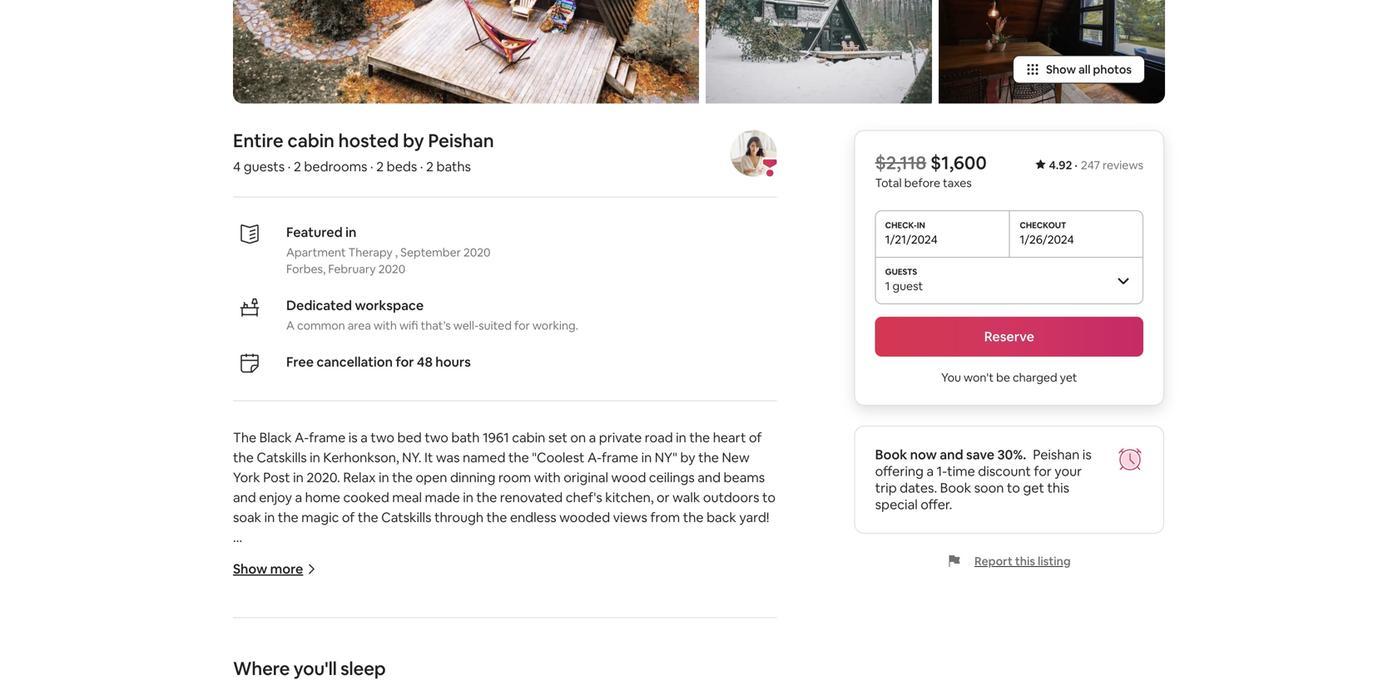 Task type: vqa. For each thing, say whether or not it's contained in the screenshot.
the "stays"
no



Task type: locate. For each thing, give the bounding box(es) containing it.
1 vertical spatial set
[[616, 609, 635, 626]]

get
[[1023, 480, 1045, 497]]

1 vertical spatial wooded
[[538, 629, 589, 646]]

1 vertical spatial book
[[940, 480, 972, 497]]

2020
[[464, 245, 491, 260], [378, 262, 406, 277]]

walk
[[673, 489, 700, 506]]

2 right beds
[[426, 158, 434, 175]]

0 vertical spatial this
[[1048, 480, 1070, 497]]

0 horizontal spatial book
[[875, 447, 908, 464]]

2 horizontal spatial private
[[667, 609, 710, 626]]

cozy,
[[650, 649, 681, 666]]

as
[[469, 649, 482, 666], [512, 649, 525, 666]]

book left soon
[[940, 480, 972, 497]]

1 vertical spatial the
[[688, 629, 712, 646]]

the right by on the bottom left of page
[[699, 449, 719, 467]]

the
[[233, 429, 257, 447], [688, 629, 712, 646]]

open down it
[[416, 469, 447, 486]]

48
[[417, 354, 433, 371]]

of right heart
[[749, 429, 762, 447]]

show all photos
[[1046, 62, 1132, 77]]

in inside "featured in apartment therapy , september 2020 forbes, february 2020"
[[346, 224, 357, 241]]

0 horizontal spatial frame
[[309, 429, 346, 447]]

the down enjoy
[[278, 509, 299, 526]]

2 horizontal spatial 2
[[426, 158, 434, 175]]

0 vertical spatial show
[[1046, 62, 1076, 77]]

a- right black at the bottom
[[295, 429, 309, 447]]

a- right modified
[[559, 609, 574, 626]]

0 horizontal spatial is
[[349, 429, 358, 447]]

and up 'outdoors'
[[698, 469, 721, 486]]

to up 'yard!'
[[763, 489, 776, 506]]

baths
[[437, 158, 471, 175], [431, 649, 466, 666]]

for right suited
[[514, 318, 530, 333]]

with down workspace
[[374, 318, 397, 333]]

that's
[[421, 318, 451, 333]]

with inside dedicated workspace a common area with wifi that's well-suited for working.
[[374, 318, 397, 333]]

1 vertical spatial this
[[1015, 554, 1036, 569]]

1/21/2024
[[885, 232, 938, 247]]

0 horizontal spatial to
[[763, 489, 776, 506]]

in up therapy
[[346, 224, 357, 241]]

0 horizontal spatial 2020
[[378, 262, 406, 277]]

1 horizontal spatial the
[[688, 629, 712, 646]]

by
[[681, 449, 696, 467]]

in inside renovated 1960s off the grid solar powered modified a-frame, set on a private road in a private community, sprawling two acres of deeply wooded catskill forests. the house features two full bedrooms, two baths as well as a very comfortable, cozy, open floor plan.
[[744, 609, 754, 626]]

2
[[294, 158, 301, 175], [376, 158, 384, 175], [426, 158, 434, 175]]

1 vertical spatial catskills
[[381, 509, 432, 526]]

$2,118
[[875, 151, 927, 175]]

of down cooked
[[342, 509, 355, 526]]

1 horizontal spatial and
[[698, 469, 721, 486]]

where you'll sleep
[[233, 658, 386, 681]]

in up house
[[744, 609, 754, 626]]

sprawling
[[354, 629, 412, 646]]

dedicated
[[286, 297, 352, 314]]

baths inside renovated 1960s off the grid solar powered modified a-frame, set on a private road in a private community, sprawling two acres of deeply wooded catskill forests. the house features two full bedrooms, two baths as well as a very comfortable, cozy, open floor plan.
[[431, 649, 466, 666]]

for inside peishan is offering a 1-time discount for your trip dates. book soon to get this special offer.
[[1034, 463, 1052, 480]]

apartment
[[286, 245, 346, 260]]

on
[[571, 429, 586, 447], [638, 609, 654, 626]]

· down hosted
[[370, 158, 373, 175]]

show left the more
[[233, 561, 267, 578]]

this right get
[[1048, 480, 1070, 497]]

wooded down chef's
[[560, 509, 610, 526]]

2 vertical spatial a-
[[559, 609, 574, 626]]

0 vertical spatial road
[[645, 429, 673, 447]]

show more button
[[233, 561, 317, 578]]

2 horizontal spatial of
[[749, 429, 762, 447]]

1 vertical spatial of
[[342, 509, 355, 526]]

2020 down ,
[[378, 262, 406, 277]]

cabin right '1961'
[[512, 429, 546, 447]]

2 horizontal spatial a-
[[588, 449, 602, 467]]

in right post
[[293, 469, 304, 486]]

a
[[361, 429, 368, 447], [589, 429, 596, 447], [927, 463, 934, 480], [295, 489, 302, 506], [657, 609, 664, 626], [757, 609, 765, 626], [528, 649, 535, 666]]

set up "coolest
[[548, 429, 568, 447]]

1 horizontal spatial set
[[616, 609, 635, 626]]

1 vertical spatial with
[[534, 469, 561, 486]]

report this listing button
[[948, 554, 1071, 569]]

for
[[514, 318, 530, 333], [396, 354, 414, 371], [1034, 463, 1052, 480]]

0 vertical spatial the
[[233, 429, 257, 447]]

the up meal
[[392, 469, 413, 486]]

2 horizontal spatial and
[[940, 447, 964, 464]]

the
[[690, 429, 710, 447], [233, 449, 254, 467], [509, 449, 529, 467], [699, 449, 719, 467], [392, 469, 413, 486], [477, 489, 497, 506], [278, 509, 299, 526], [358, 509, 378, 526], [487, 509, 507, 526], [683, 509, 704, 526], [360, 609, 381, 626]]

0 vertical spatial frame
[[309, 429, 346, 447]]

1 horizontal spatial of
[[478, 629, 491, 646]]

0 horizontal spatial road
[[645, 429, 673, 447]]

hosted
[[339, 129, 399, 153]]

and right now
[[940, 447, 964, 464]]

wood
[[611, 469, 646, 486]]

two left bed
[[371, 429, 395, 447]]

0 horizontal spatial this
[[1015, 554, 1036, 569]]

catskill
[[592, 629, 636, 646]]

0 vertical spatial baths
[[437, 158, 471, 175]]

0 vertical spatial open
[[416, 469, 447, 486]]

1 · from the left
[[1075, 158, 1078, 173]]

for left your at the bottom
[[1034, 463, 1052, 480]]

3 2 from the left
[[426, 158, 434, 175]]

1 horizontal spatial as
[[512, 649, 525, 666]]

2 vertical spatial of
[[478, 629, 491, 646]]

1 vertical spatial a-
[[588, 449, 602, 467]]

0 horizontal spatial cabin
[[288, 129, 335, 153]]

views
[[613, 509, 648, 526]]

1 horizontal spatial road
[[713, 609, 741, 626]]

bed
[[398, 429, 422, 447]]

road up the ny"
[[645, 429, 673, 447]]

1 vertical spatial baths
[[431, 649, 466, 666]]

frame up wood
[[602, 449, 639, 467]]

comfortable,
[[568, 649, 647, 666]]

the down dinning
[[477, 489, 497, 506]]

set inside renovated 1960s off the grid solar powered modified a-frame, set on a private road in a private community, sprawling two acres of deeply wooded catskill forests. the house features two full bedrooms, two baths as well as a very comfortable, cozy, open floor plan.
[[616, 609, 635, 626]]

0 vertical spatial with
[[374, 318, 397, 333]]

0 horizontal spatial set
[[548, 429, 568, 447]]

renovated
[[233, 609, 299, 626]]

1 horizontal spatial to
[[1007, 480, 1021, 497]]

0 vertical spatial on
[[571, 429, 586, 447]]

the right off
[[360, 609, 381, 626]]

book
[[875, 447, 908, 464], [940, 480, 972, 497]]

1 vertical spatial on
[[638, 609, 654, 626]]

dedicated workspace a common area with wifi that's well-suited for working.
[[286, 297, 578, 333]]

catskills up post
[[257, 449, 307, 467]]

beams
[[724, 469, 765, 486]]

ceilings
[[649, 469, 695, 486]]

1 horizontal spatial this
[[1048, 480, 1070, 497]]

0 vertical spatial set
[[548, 429, 568, 447]]

private up 'features'
[[233, 629, 276, 646]]

1 horizontal spatial a-
[[559, 609, 574, 626]]

with down "coolest
[[534, 469, 561, 486]]

0 horizontal spatial on
[[571, 429, 586, 447]]

to
[[1007, 480, 1021, 497], [763, 489, 776, 506]]

you'll
[[294, 658, 337, 681]]

1 horizontal spatial book
[[940, 480, 972, 497]]

powered
[[443, 609, 498, 626]]

wooded inside the black a-frame is a two bed two bath 1961 cabin set on a private road in the heart of the catskills in kerhonkson, ny. it was named the "coolest a-frame in ny" by the new york post in 2020. relax in the open dinning room with original wood ceilings and beams and enjoy a home cooked meal made in the renovated chef's kitchen, or walk outdoors to soak in the magic of the catskills through the endless wooded views from the back yard!
[[560, 509, 610, 526]]

deeply
[[494, 629, 536, 646]]

free
[[286, 354, 314, 371]]

peishan is a superhost. learn more about peishan. image
[[730, 130, 777, 177], [730, 130, 777, 177]]

1 vertical spatial and
[[698, 469, 721, 486]]

open left floor
[[684, 649, 715, 666]]

2 as from the left
[[512, 649, 525, 666]]

a inside peishan is offering a 1-time discount for your trip dates. book soon to get this special offer.
[[927, 463, 934, 480]]

is up kerhonkson,
[[349, 429, 358, 447]]

for inside dedicated workspace a common area with wifi that's well-suited for working.
[[514, 318, 530, 333]]

· right beds
[[420, 158, 423, 175]]

cancellation
[[317, 354, 393, 371]]

0 horizontal spatial as
[[469, 649, 482, 666]]

road inside renovated 1960s off the grid solar powered modified a-frame, set on a private road in a private community, sprawling two acres of deeply wooded catskill forests. the house features two full bedrooms, two baths as well as a very comfortable, cozy, open floor plan.
[[713, 609, 741, 626]]

the inside renovated 1960s off the grid solar powered modified a-frame, set on a private road in a private community, sprawling two acres of deeply wooded catskill forests. the house features two full bedrooms, two baths as well as a very comfortable, cozy, open floor plan.
[[688, 629, 712, 646]]

taxes
[[943, 176, 972, 191]]

0 vertical spatial for
[[514, 318, 530, 333]]

2020 right september
[[464, 245, 491, 260]]

modified
[[501, 609, 556, 626]]

1 horizontal spatial for
[[514, 318, 530, 333]]

plan.
[[233, 669, 262, 686]]

book left now
[[875, 447, 908, 464]]

guests
[[244, 158, 285, 175]]

on up forests.
[[638, 609, 654, 626]]

4 · from the left
[[420, 158, 423, 175]]

show all photos button
[[1013, 55, 1145, 84]]

post
[[263, 469, 290, 486]]

february
[[328, 262, 376, 277]]

0 horizontal spatial show
[[233, 561, 267, 578]]

0 vertical spatial catskills
[[257, 449, 307, 467]]

private up forests.
[[667, 609, 710, 626]]

2 left beds
[[376, 158, 384, 175]]

two up it
[[425, 429, 449, 447]]

247
[[1081, 158, 1101, 173]]

1 vertical spatial cabin
[[512, 429, 546, 447]]

baths down acres
[[431, 649, 466, 666]]

wooded up very
[[538, 629, 589, 646]]

1 vertical spatial road
[[713, 609, 741, 626]]

0 horizontal spatial and
[[233, 489, 256, 506]]

the left house
[[688, 629, 712, 646]]

0 vertical spatial cabin
[[288, 129, 335, 153]]

peishan
[[1033, 447, 1080, 464]]

open inside renovated 1960s off the grid solar powered modified a-frame, set on a private road in a private community, sprawling two acres of deeply wooded catskill forests. the house features two full bedrooms, two baths as well as a very comfortable, cozy, open floor plan.
[[684, 649, 715, 666]]

two down sprawling
[[404, 649, 428, 666]]

private up wood
[[599, 429, 642, 447]]

0 horizontal spatial private
[[233, 629, 276, 646]]

offering
[[875, 463, 924, 480]]

on inside renovated 1960s off the grid solar powered modified a-frame, set on a private road in a private community, sprawling two acres of deeply wooded catskill forests. the house features two full bedrooms, two baths as well as a very comfortable, cozy, open floor plan.
[[638, 609, 654, 626]]

on up "coolest
[[571, 429, 586, 447]]

kerhonkson,
[[323, 449, 399, 467]]

save
[[966, 447, 995, 464]]

0 horizontal spatial open
[[416, 469, 447, 486]]

,
[[395, 245, 398, 260]]

entire
[[233, 129, 284, 153]]

is inside the black a-frame is a two bed two bath 1961 cabin set on a private road in the heart of the catskills in kerhonkson, ny. it was named the "coolest a-frame in ny" by the new york post in 2020. relax in the open dinning room with original wood ceilings and beams and enjoy a home cooked meal made in the renovated chef's kitchen, or walk outdoors to soak in the magic of the catskills through the endless wooded views from the back yard!
[[349, 429, 358, 447]]

0 vertical spatial of
[[749, 429, 762, 447]]

is right your at the bottom
[[1083, 447, 1092, 464]]

2 vertical spatial private
[[233, 629, 276, 646]]

frame up kerhonkson,
[[309, 429, 346, 447]]

the up room
[[509, 449, 529, 467]]

forbes,
[[286, 262, 326, 277]]

1 vertical spatial frame
[[602, 449, 639, 467]]

peishan is offering a 1-time discount for your trip dates. book soon to get this special offer.
[[875, 447, 1092, 514]]

0 horizontal spatial with
[[374, 318, 397, 333]]

endless
[[510, 509, 557, 526]]

1 horizontal spatial with
[[534, 469, 561, 486]]

2 2 from the left
[[376, 158, 384, 175]]

two left full
[[287, 649, 311, 666]]

2 right 'guests'
[[294, 158, 301, 175]]

set up catskill
[[616, 609, 635, 626]]

1 horizontal spatial frame
[[602, 449, 639, 467]]

show for show more
[[233, 561, 267, 578]]

2 vertical spatial for
[[1034, 463, 1052, 480]]

ny"
[[655, 449, 678, 467]]

the left black at the bottom
[[233, 429, 257, 447]]

show inside button
[[1046, 62, 1076, 77]]

0 horizontal spatial 2
[[294, 158, 301, 175]]

and
[[940, 447, 964, 464], [698, 469, 721, 486], [233, 489, 256, 506]]

a- up the original
[[588, 449, 602, 467]]

or
[[657, 489, 670, 506]]

for left 48
[[396, 354, 414, 371]]

0 horizontal spatial the
[[233, 429, 257, 447]]

1 horizontal spatial is
[[1083, 447, 1092, 464]]

in left the ny"
[[641, 449, 652, 467]]

special
[[875, 496, 918, 514]]

road up house
[[713, 609, 741, 626]]

two down solar
[[415, 629, 439, 646]]

off
[[340, 609, 357, 626]]

0 vertical spatial wooded
[[560, 509, 610, 526]]

1 horizontal spatial private
[[599, 429, 642, 447]]

0 horizontal spatial a-
[[295, 429, 309, 447]]

2 horizontal spatial for
[[1034, 463, 1052, 480]]

catskills down meal
[[381, 509, 432, 526]]

as left well
[[469, 649, 482, 666]]

the down walk
[[683, 509, 704, 526]]

0 vertical spatial book
[[875, 447, 908, 464]]

wooded
[[560, 509, 610, 526], [538, 629, 589, 646]]

the left endless
[[487, 509, 507, 526]]

· left 247 in the right of the page
[[1075, 158, 1078, 173]]

as down deeply
[[512, 649, 525, 666]]

road inside the black a-frame is a two bed two bath 1961 cabin set on a private road in the heart of the catskills in kerhonkson, ny. it was named the "coolest a-frame in ny" by the new york post in 2020. relax in the open dinning room with original wood ceilings and beams and enjoy a home cooked meal made in the renovated chef's kitchen, or walk outdoors to soak in the magic of the catskills through the endless wooded views from the back yard!
[[645, 429, 673, 447]]

on inside the black a-frame is a two bed two bath 1961 cabin set on a private road in the heart of the catskills in kerhonkson, ny. it was named the "coolest a-frame in ny" by the new york post in 2020. relax in the open dinning room with original wood ceilings and beams and enjoy a home cooked meal made in the renovated chef's kitchen, or walk outdoors to soak in the magic of the catskills through the endless wooded views from the back yard!
[[571, 429, 586, 447]]

won't
[[964, 370, 994, 385]]

1 horizontal spatial cabin
[[512, 429, 546, 447]]

1 vertical spatial for
[[396, 354, 414, 371]]

cabin up bedrooms in the top left of the page
[[288, 129, 335, 153]]

full
[[314, 649, 332, 666]]

set inside the black a-frame is a two bed two bath 1961 cabin set on a private road in the heart of the catskills in kerhonkson, ny. it was named the "coolest a-frame in ny" by the new york post in 2020. relax in the open dinning room with original wood ceilings and beams and enjoy a home cooked meal made in the renovated chef's kitchen, or walk outdoors to soak in the magic of the catskills through the endless wooded views from the back yard!
[[548, 429, 568, 447]]

baths down "by peishan"
[[437, 158, 471, 175]]

1 horizontal spatial 2
[[376, 158, 384, 175]]

1961
[[483, 429, 509, 447]]

· right 'guests'
[[288, 158, 291, 175]]

two
[[371, 429, 395, 447], [425, 429, 449, 447], [415, 629, 439, 646], [287, 649, 311, 666], [404, 649, 428, 666]]

cabin inside entire cabin hosted by peishan 4 guests · 2 bedrooms · 2 beds · 2 baths
[[288, 129, 335, 153]]

1 vertical spatial 2020
[[378, 262, 406, 277]]

acres
[[442, 629, 475, 646]]

1 vertical spatial show
[[233, 561, 267, 578]]

meal
[[392, 489, 422, 506]]

this left 'listing'
[[1015, 554, 1036, 569]]

1 horizontal spatial show
[[1046, 62, 1076, 77]]

2 vertical spatial and
[[233, 489, 256, 506]]

·
[[1075, 158, 1078, 173], [288, 158, 291, 175], [370, 158, 373, 175], [420, 158, 423, 175]]

renovated 1960s off the grid solar powered modified a-frame, set on a private road in a private community, sprawling two acres of deeply wooded catskill forests. the house features two full bedrooms, two baths as well as a very comfortable, cozy, open floor plan.
[[233, 609, 767, 686]]

is
[[349, 429, 358, 447], [1083, 447, 1092, 464]]

1 horizontal spatial on
[[638, 609, 654, 626]]

show left all on the top right
[[1046, 62, 1076, 77]]

to left get
[[1007, 480, 1021, 497]]

0 vertical spatial private
[[599, 429, 642, 447]]

0 vertical spatial 2020
[[464, 245, 491, 260]]

in
[[346, 224, 357, 241], [676, 429, 687, 447], [310, 449, 320, 467], [641, 449, 652, 467], [293, 469, 304, 486], [463, 489, 474, 506], [264, 509, 275, 526], [744, 609, 754, 626]]

of up well
[[478, 629, 491, 646]]

1 vertical spatial open
[[684, 649, 715, 666]]

frame
[[309, 429, 346, 447], [602, 449, 639, 467]]

and down york
[[233, 489, 256, 506]]

1 horizontal spatial open
[[684, 649, 715, 666]]

entire cabin hosted by peishan 4 guests · 2 bedrooms · 2 beds · 2 baths
[[233, 129, 494, 175]]



Task type: describe. For each thing, give the bounding box(es) containing it.
community,
[[279, 629, 351, 646]]

2 · from the left
[[288, 158, 291, 175]]

kitchen,
[[605, 489, 654, 506]]

a- inside renovated 1960s off the grid solar powered modified a-frame, set on a private road in a private community, sprawling two acres of deeply wooded catskill forests. the house features two full bedrooms, two baths as well as a very comfortable, cozy, open floor plan.
[[559, 609, 574, 626]]

back
[[707, 509, 737, 526]]

winter image
[[706, 0, 932, 104]]

free cancellation for 48 hours
[[286, 354, 471, 371]]

common
[[297, 318, 345, 333]]

to inside peishan is offering a 1-time discount for your trip dates. book soon to get this special offer.
[[1007, 480, 1021, 497]]

home
[[305, 489, 340, 506]]

house
[[714, 629, 751, 646]]

working.
[[533, 318, 578, 333]]

where
[[233, 658, 290, 681]]

now
[[910, 447, 937, 464]]

september
[[401, 245, 461, 260]]

by peishan
[[403, 129, 494, 153]]

heart
[[713, 429, 746, 447]]

charged
[[1013, 370, 1058, 385]]

the inside renovated 1960s off the grid solar powered modified a-frame, set on a private road in a private community, sprawling two acres of deeply wooded catskill forests. the house features two full bedrooms, two baths as well as a very comfortable, cozy, open floor plan.
[[360, 609, 381, 626]]

featured in apartment therapy , september 2020 forbes, february 2020
[[286, 224, 491, 277]]

book inside peishan is offering a 1-time discount for your trip dates. book soon to get this special offer.
[[940, 480, 972, 497]]

1 guest button
[[875, 257, 1144, 304]]

yet
[[1060, 370, 1078, 385]]

with inside the black a-frame is a two bed two bath 1961 cabin set on a private road in the heart of the catskills in kerhonkson, ny. it was named the "coolest a-frame in ny" by the new york post in 2020. relax in the open dinning room with original wood ceilings and beams and enjoy a home cooked meal made in the renovated chef's kitchen, or walk outdoors to soak in the magic of the catskills through the endless wooded views from the back yard!
[[534, 469, 561, 486]]

outdoors
[[703, 489, 760, 506]]

guest
[[893, 279, 923, 294]]

in up 2020. on the bottom left of the page
[[310, 449, 320, 467]]

you won't be charged yet
[[942, 370, 1078, 385]]

all
[[1079, 62, 1091, 77]]

suited
[[479, 318, 512, 333]]

workspace
[[355, 297, 424, 314]]

new
[[722, 449, 750, 467]]

the black a-frame is a two bed two bath 1961 cabin set on a private road in the heart of the catskills in kerhonkson, ny. it was named the "coolest a-frame in ny" by the new york post in 2020. relax in the open dinning room with original wood ceilings and beams and enjoy a home cooked meal made in the renovated chef's kitchen, or walk outdoors to soak in the magic of the catskills through the endless wooded views from the back yard!
[[233, 429, 779, 526]]

0 horizontal spatial for
[[396, 354, 414, 371]]

1 vertical spatial private
[[667, 609, 710, 626]]

fall time image
[[233, 0, 699, 104]]

of inside renovated 1960s off the grid solar powered modified a-frame, set on a private road in a private community, sprawling two acres of deeply wooded catskill forests. the house features two full bedrooms, two baths as well as a very comfortable, cozy, open floor plan.
[[478, 629, 491, 646]]

wooded inside renovated 1960s off the grid solar powered modified a-frame, set on a private road in a private community, sprawling two acres of deeply wooded catskill forests. the house features two full bedrooms, two baths as well as a very comfortable, cozy, open floor plan.
[[538, 629, 589, 646]]

in down enjoy
[[264, 509, 275, 526]]

total
[[875, 176, 902, 191]]

you
[[942, 370, 961, 385]]

trip
[[875, 480, 897, 497]]

reserve button
[[875, 317, 1144, 357]]

1 guest
[[885, 279, 923, 294]]

well
[[485, 649, 509, 666]]

30%.
[[998, 447, 1027, 464]]

"coolest
[[532, 449, 585, 467]]

0 horizontal spatial catskills
[[257, 449, 307, 467]]

show for show all photos
[[1046, 62, 1076, 77]]

time
[[947, 463, 975, 480]]

the inside the black a-frame is a two bed two bath 1961 cabin set on a private road in the heart of the catskills in kerhonkson, ny. it was named the "coolest a-frame in ny" by the new york post in 2020. relax in the open dinning room with original wood ceilings and beams and enjoy a home cooked meal made in the renovated chef's kitchen, or walk outdoors to soak in the magic of the catskills through the endless wooded views from the back yard!
[[233, 429, 257, 447]]

cabin inside the black a-frame is a two bed two bath 1961 cabin set on a private road in the heart of the catskills in kerhonkson, ny. it was named the "coolest a-frame in ny" by the new york post in 2020. relax in the open dinning room with original wood ceilings and beams and enjoy a home cooked meal made in the renovated chef's kitchen, or walk outdoors to soak in the magic of the catskills through the endless wooded views from the back yard!
[[512, 429, 546, 447]]

floor
[[718, 649, 747, 666]]

is inside peishan is offering a 1-time discount for your trip dates. book soon to get this special offer.
[[1083, 447, 1092, 464]]

therapy
[[348, 245, 393, 260]]

baths inside entire cabin hosted by peishan 4 guests · 2 bedrooms · 2 beds · 2 baths
[[437, 158, 471, 175]]

original
[[564, 469, 609, 486]]

a black a- frame: sustainable catskills cabin image 5 image
[[939, 0, 1165, 104]]

bath
[[452, 429, 480, 447]]

$2,118 $1,600 total before taxes
[[875, 151, 987, 191]]

in down dinning
[[463, 489, 474, 506]]

@ablackaframe
[[233, 549, 330, 566]]

cooked
[[343, 489, 389, 506]]

1 2 from the left
[[294, 158, 301, 175]]

4.92
[[1049, 158, 1073, 173]]

the up york
[[233, 449, 254, 467]]

dates.
[[900, 480, 938, 497]]

private inside the black a-frame is a two bed two bath 1961 cabin set on a private road in the heart of the catskills in kerhonkson, ny. it was named the "coolest a-frame in ny" by the new york post in 2020. relax in the open dinning room with original wood ceilings and beams and enjoy a home cooked meal made in the renovated chef's kitchen, or walk outdoors to soak in the magic of the catskills through the endless wooded views from the back yard!
[[599, 429, 642, 447]]

york
[[233, 469, 260, 486]]

0 vertical spatial a-
[[295, 429, 309, 447]]

relax in
[[343, 469, 389, 486]]

3 · from the left
[[370, 158, 373, 175]]

through
[[435, 509, 484, 526]]

hours
[[436, 354, 471, 371]]

be
[[997, 370, 1011, 385]]

offer.
[[921, 496, 953, 514]]

sleep
[[341, 658, 386, 681]]

1 horizontal spatial catskills
[[381, 509, 432, 526]]

black
[[259, 429, 292, 447]]

from
[[651, 509, 680, 526]]

this inside peishan is offering a 1-time discount for your trip dates. book soon to get this special offer.
[[1048, 480, 1070, 497]]

4
[[233, 158, 241, 175]]

the down cooked
[[358, 509, 378, 526]]

1 as from the left
[[469, 649, 482, 666]]

0 vertical spatial and
[[940, 447, 964, 464]]

bedrooms
[[304, 158, 367, 175]]

1960s
[[302, 609, 337, 626]]

to inside the black a-frame is a two bed two bath 1961 cabin set on a private road in the heart of the catskills in kerhonkson, ny. it was named the "coolest a-frame in ny" by the new york post in 2020. relax in the open dinning room with original wood ceilings and beams and enjoy a home cooked meal made in the renovated chef's kitchen, or walk outdoors to soak in the magic of the catskills through the endless wooded views from the back yard!
[[763, 489, 776, 506]]

was
[[436, 449, 460, 467]]

reserve
[[985, 328, 1035, 345]]

0 horizontal spatial of
[[342, 509, 355, 526]]

wifi
[[400, 318, 418, 333]]

yard!
[[740, 509, 770, 526]]

open inside the black a-frame is a two bed two bath 1961 cabin set on a private road in the heart of the catskills in kerhonkson, ny. it was named the "coolest a-frame in ny" by the new york post in 2020. relax in the open dinning room with original wood ceilings and beams and enjoy a home cooked meal made in the renovated chef's kitchen, or walk outdoors to soak in the magic of the catskills through the endless wooded views from the back yard!
[[416, 469, 447, 486]]

bedrooms,
[[335, 649, 401, 666]]

more
[[270, 561, 303, 578]]

a
[[286, 318, 295, 333]]

1 horizontal spatial 2020
[[464, 245, 491, 260]]

photos
[[1093, 62, 1132, 77]]

ny.
[[402, 449, 422, 467]]

solar
[[411, 609, 440, 626]]

made
[[425, 489, 460, 506]]

frame,
[[574, 609, 613, 626]]

2020.
[[307, 469, 340, 486]]

it
[[425, 449, 433, 467]]

the up by on the bottom left of page
[[690, 429, 710, 447]]

grid
[[384, 609, 408, 626]]

in up by on the bottom left of page
[[676, 429, 687, 447]]



